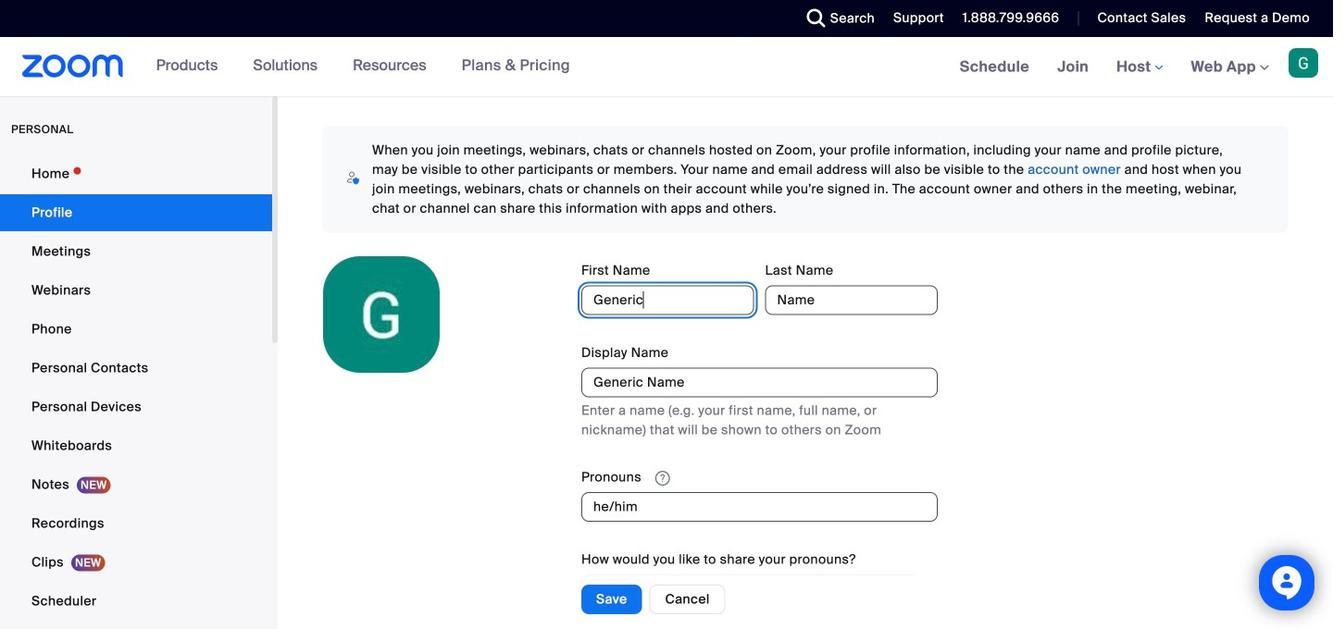 Task type: describe. For each thing, give the bounding box(es) containing it.
profile picture image
[[1289, 48, 1318, 78]]

zoom logo image
[[22, 55, 124, 78]]

personal menu menu
[[0, 156, 272, 630]]

Pronouns text field
[[581, 493, 938, 522]]

First Name text field
[[581, 286, 754, 315]]



Task type: locate. For each thing, give the bounding box(es) containing it.
banner
[[0, 37, 1333, 98]]

None text field
[[581, 368, 938, 398]]

user photo image
[[323, 256, 440, 373]]

edit user photo image
[[367, 306, 396, 323]]

learn more about pronouns image
[[650, 470, 676, 487]]

Last Name text field
[[765, 286, 938, 315]]

product information navigation
[[142, 37, 584, 96]]

meetings navigation
[[946, 37, 1333, 98]]



Task type: vqa. For each thing, say whether or not it's contained in the screenshot.
Webinars?
no



